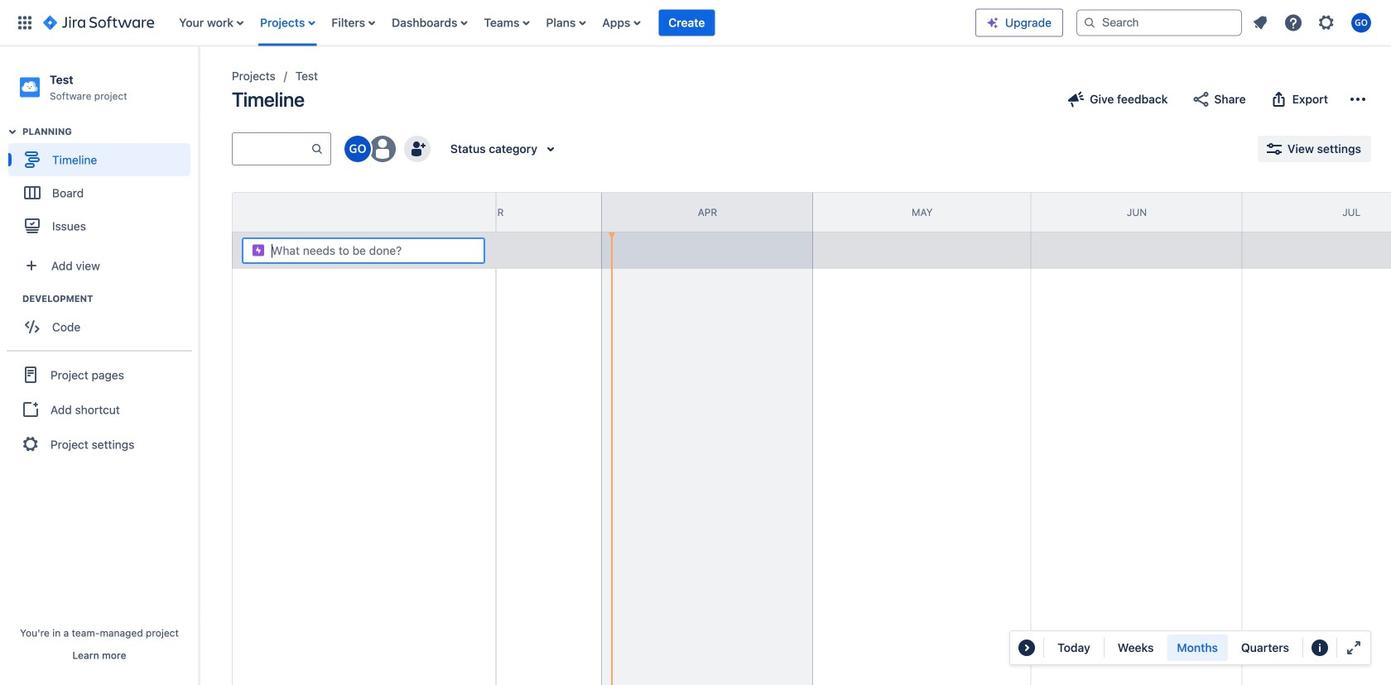 Task type: describe. For each thing, give the bounding box(es) containing it.
primary element
[[10, 0, 976, 46]]

your profile and settings image
[[1352, 13, 1371, 33]]

timeline grid
[[180, 192, 1391, 686]]

heading for development icon
[[22, 293, 198, 306]]

Search timeline text field
[[233, 134, 311, 164]]

What needs to be done? - Press the "Enter" key to submit or the "Escape" key to cancel. text field
[[272, 243, 472, 259]]

1 horizontal spatial list
[[1246, 8, 1381, 38]]

settings image
[[1317, 13, 1337, 33]]

legend image
[[1310, 639, 1330, 658]]

appswitcher icon image
[[15, 13, 35, 33]]



Task type: locate. For each thing, give the bounding box(es) containing it.
development image
[[2, 289, 22, 309]]

column header
[[180, 193, 384, 232]]

row group
[[232, 192, 495, 233], [232, 233, 495, 269]]

group
[[8, 125, 198, 248], [8, 293, 198, 349], [7, 350, 192, 468], [1108, 635, 1299, 662]]

jira software image
[[43, 13, 154, 33], [43, 13, 154, 33]]

notifications image
[[1251, 13, 1270, 33]]

row
[[233, 193, 495, 233]]

row inside timeline grid
[[233, 193, 495, 233]]

enter full screen image
[[1344, 639, 1364, 658]]

heading
[[22, 125, 198, 138], [22, 293, 198, 306]]

banner
[[0, 0, 1391, 46]]

Search field
[[1077, 10, 1242, 36]]

planning image
[[2, 122, 22, 142]]

1 vertical spatial heading
[[22, 293, 198, 306]]

list
[[171, 0, 976, 46], [1246, 8, 1381, 38]]

2 heading from the top
[[22, 293, 198, 306]]

sidebar element
[[0, 46, 199, 686]]

1 row group from the top
[[232, 192, 495, 233]]

help image
[[1284, 13, 1304, 33]]

add people image
[[407, 139, 427, 159]]

0 vertical spatial heading
[[22, 125, 198, 138]]

epic image
[[252, 244, 265, 257]]

2 row group from the top
[[232, 233, 495, 269]]

0 horizontal spatial list
[[171, 0, 976, 46]]

list item
[[659, 0, 715, 46]]

heading for planning 'icon'
[[22, 125, 198, 138]]

export icon image
[[1269, 89, 1289, 109]]

sidebar navigation image
[[181, 66, 217, 99]]

column header inside timeline grid
[[180, 193, 384, 232]]

None search field
[[1077, 10, 1242, 36]]

1 heading from the top
[[22, 125, 198, 138]]

search image
[[1083, 16, 1097, 29]]



Task type: vqa. For each thing, say whether or not it's contained in the screenshot.
check icon
no



